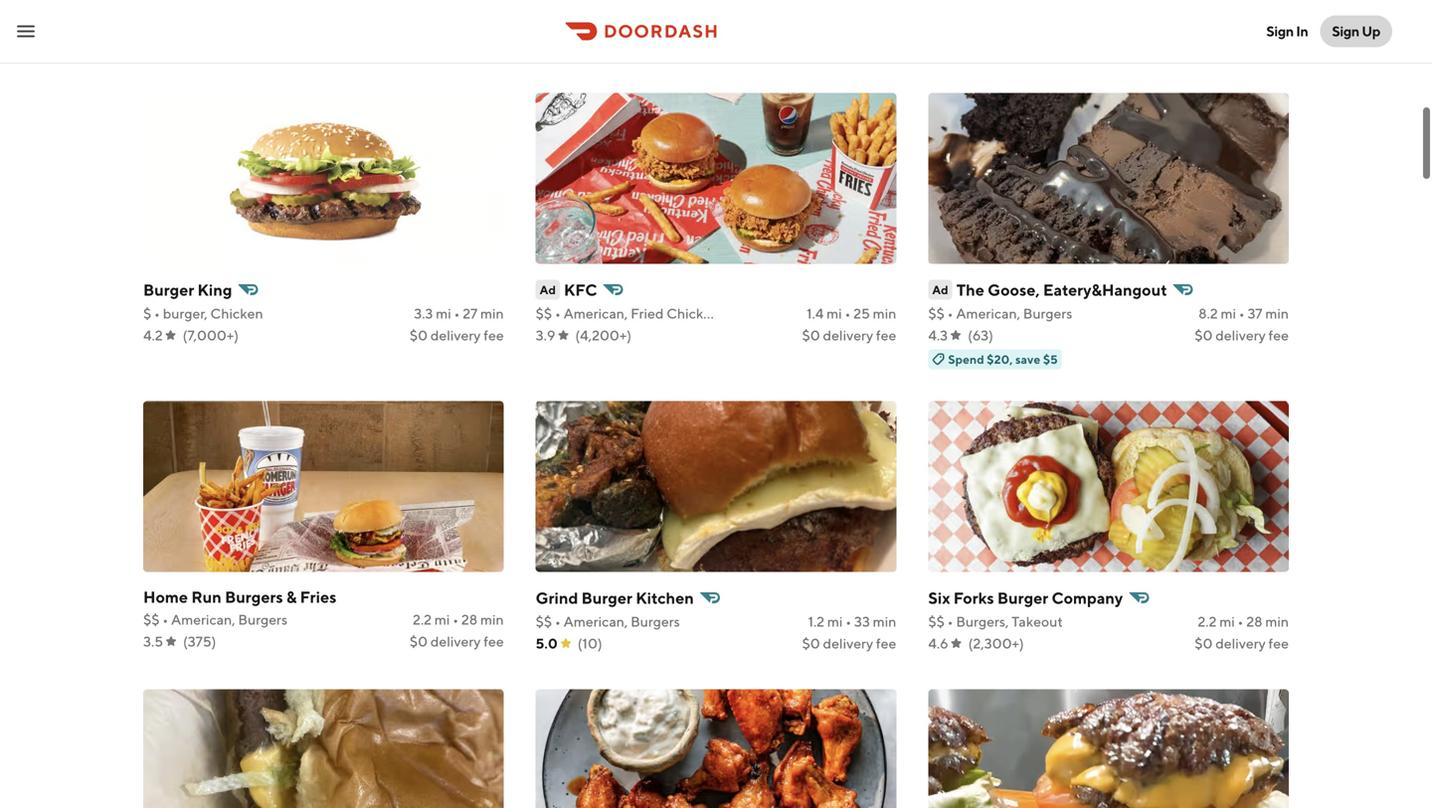 Task type: describe. For each thing, give the bounding box(es) containing it.
restaurants
[[632, 23, 708, 39]]

$$ • american, fried chicken
[[536, 306, 720, 322]]

delivery for (4,200+)
[[823, 327, 874, 344]]

big
[[581, 23, 602, 39]]

forks
[[954, 589, 995, 608]]

sign for sign in
[[1267, 23, 1294, 39]]

in
[[1297, 23, 1309, 39]]

$5
[[1043, 353, 1058, 367]]

fries
[[300, 588, 337, 607]]

3.9 inside hootie's burger bar 3.9
[[724, 39, 744, 55]]

burger,
[[163, 306, 208, 322]]

min for (10)
[[873, 614, 897, 630]]

sign in
[[1267, 23, 1309, 39]]

fee for (63)
[[1269, 327, 1289, 344]]

$$ for 3.9
[[536, 306, 552, 322]]

(4,200+)
[[575, 327, 632, 344]]

(375)
[[183, 634, 216, 650]]

3.5
[[143, 634, 163, 650]]

ad for the
[[933, 283, 949, 297]]

fee for (2,300+)
[[1269, 636, 1289, 652]]

mi for (2,300+)
[[1220, 614, 1235, 630]]

3.3 mi • 27 min
[[414, 306, 504, 322]]

fee for (10)
[[876, 636, 897, 652]]

1.4 mi • 25 min
[[807, 306, 897, 322]]

1.4
[[807, 306, 824, 322]]

american, for (10)
[[564, 614, 628, 630]]

2.2 for $$ • american, burgers
[[413, 612, 432, 628]]

$$ • american, burgers for (375)
[[143, 612, 288, 628]]

1.2 mi • 33 min
[[808, 614, 897, 630]]

2.2 mi • 28 min for $$ • american, burgers
[[413, 612, 504, 628]]

takeout
[[1012, 614, 1063, 630]]

eatery&hangout
[[1043, 281, 1168, 300]]

save
[[1016, 353, 1041, 367]]

delivery for (7,000+)
[[431, 327, 481, 344]]

$​0 delivery fee for (10)
[[802, 636, 897, 652]]

sign for sign up
[[1333, 23, 1360, 39]]

run
[[191, 588, 222, 607]]

$ • burger, chicken
[[143, 306, 263, 322]]

sign in link
[[1255, 11, 1321, 51]]

burger king
[[143, 281, 232, 300]]

mi for (375)
[[435, 612, 450, 628]]

american, for (4,200+)
[[564, 306, 628, 322]]

$​0 for (10)
[[802, 636, 821, 652]]

3.3
[[414, 306, 433, 322]]

25
[[854, 306, 870, 322]]

burgers for 5.0
[[631, 614, 680, 630]]

$​0 delivery fee for (7,000+)
[[410, 327, 504, 344]]

burger up the 'takeout'
[[998, 589, 1049, 608]]

$​0 delivery fee for (375)
[[410, 634, 504, 650]]

min for (63)
[[1266, 306, 1289, 322]]

(10)
[[578, 636, 603, 652]]

mi for (10)
[[828, 614, 843, 630]]

min for (4,200+)
[[873, 306, 897, 322]]

delivery for (10)
[[823, 636, 874, 652]]

delivery for (2,300+)
[[1216, 636, 1266, 652]]

$$ • american, burgers for (63)
[[929, 306, 1073, 322]]

delivery for (375)
[[431, 634, 481, 650]]

frisch's
[[531, 23, 578, 39]]

spend $20, save $5
[[948, 353, 1058, 367]]



Task type: vqa. For each thing, say whether or not it's contained in the screenshot.


Task type: locate. For each thing, give the bounding box(es) containing it.
2 ad from the left
[[933, 283, 949, 297]]

$$ • american, burgers down run
[[143, 612, 288, 628]]

$$ up "5.0"
[[536, 614, 552, 630]]

burger left bar
[[779, 19, 823, 35]]

delivery for (63)
[[1216, 327, 1266, 344]]

sign left "up" at the top right of page
[[1333, 23, 1360, 39]]

six forks burger company
[[929, 589, 1123, 608]]

mi for (7,000+)
[[436, 306, 451, 322]]

33
[[855, 614, 870, 630]]

open menu image
[[14, 19, 38, 43]]

ad inside 'ad the goose, eatery&hangout'
[[933, 283, 949, 297]]

sign
[[1267, 23, 1294, 39], [1333, 23, 1360, 39]]

burgers for 3.5
[[238, 612, 288, 628]]

ad
[[540, 283, 556, 297], [933, 283, 949, 297]]

$20,
[[987, 353, 1013, 367]]

burgers
[[1023, 306, 1073, 322], [225, 588, 283, 607], [238, 612, 288, 628], [631, 614, 680, 630]]

min for (2,300+)
[[1266, 614, 1289, 630]]

chicken
[[210, 306, 263, 322], [667, 306, 720, 322]]

(63)
[[968, 327, 994, 344]]

min for (375)
[[481, 612, 504, 628]]

$$ up 4.3
[[929, 306, 945, 322]]

$$ • burgers, takeout
[[929, 614, 1063, 630]]

spend
[[948, 353, 985, 367]]

$$ for 4.6
[[929, 614, 945, 630]]

burger
[[779, 19, 823, 35], [143, 281, 194, 300], [582, 589, 633, 608], [998, 589, 1049, 608]]

burgers,
[[956, 614, 1009, 630]]

0 horizontal spatial 28
[[462, 612, 478, 628]]

sign up
[[1333, 23, 1381, 39]]

8.2 mi • 37 min
[[1199, 306, 1289, 322]]

3.9 down ad kfc
[[536, 327, 556, 344]]

hootie's burger bar 3.9
[[724, 19, 847, 55]]

king
[[198, 281, 232, 300]]

$$ • american, burgers for (10)
[[536, 614, 680, 630]]

0 horizontal spatial 2.2 mi • 28 min
[[413, 612, 504, 628]]

1 horizontal spatial 28
[[1247, 614, 1263, 630]]

mi for (4,200+)
[[827, 306, 842, 322]]

1 horizontal spatial 2.2 mi • 28 min
[[1198, 614, 1289, 630]]

company
[[1052, 589, 1123, 608]]

kfc
[[564, 281, 597, 300]]

8.2
[[1199, 306, 1218, 322]]

burgers for 4.3
[[1023, 306, 1073, 322]]

$$ up 4.6 on the bottom of page
[[929, 614, 945, 630]]

$$ • american, burgers down goose,
[[929, 306, 1073, 322]]

(7,000+)
[[183, 327, 239, 344]]

fee for (7,000+)
[[484, 327, 504, 344]]

37
[[1248, 306, 1263, 322]]

27
[[463, 306, 478, 322]]

&
[[286, 588, 297, 607]]

mi
[[436, 306, 451, 322], [827, 306, 842, 322], [1221, 306, 1237, 322], [435, 612, 450, 628], [828, 614, 843, 630], [1220, 614, 1235, 630]]

1 sign from the left
[[1267, 23, 1294, 39]]

$$ for 3.5
[[143, 612, 160, 628]]

$​0 delivery fee
[[410, 327, 504, 344], [802, 327, 897, 344], [1195, 327, 1289, 344], [410, 634, 504, 650], [802, 636, 897, 652], [1195, 636, 1289, 652]]

1 horizontal spatial 3.9
[[724, 39, 744, 55]]

mi for (63)
[[1221, 306, 1237, 322]]

1.2
[[808, 614, 825, 630]]

$​0
[[410, 327, 428, 344], [802, 327, 821, 344], [1195, 327, 1213, 344], [410, 634, 428, 650], [802, 636, 821, 652], [1195, 636, 1213, 652]]

fee
[[484, 327, 504, 344], [876, 327, 897, 344], [1269, 327, 1289, 344], [484, 634, 504, 650], [876, 636, 897, 652], [1269, 636, 1289, 652]]

1 horizontal spatial $$ • american, burgers
[[536, 614, 680, 630]]

$​0 delivery fee for (2,300+)
[[1195, 636, 1289, 652]]

0 horizontal spatial sign
[[1267, 23, 1294, 39]]

$​0 for (7,000+)
[[410, 327, 428, 344]]

burger inside hootie's burger bar 3.9
[[779, 19, 823, 35]]

2 horizontal spatial $$ • american, burgers
[[929, 306, 1073, 322]]

(2,300+)
[[969, 636, 1024, 652]]

4.2
[[143, 327, 163, 344]]

2.2 for $$ • burgers, takeout
[[1198, 614, 1217, 630]]

six
[[929, 589, 951, 608]]

goose,
[[988, 281, 1040, 300]]

home
[[143, 588, 188, 607]]

hootie's
[[724, 19, 777, 35]]

1 horizontal spatial 2.2
[[1198, 614, 1217, 630]]

ad left the the
[[933, 283, 949, 297]]

0 horizontal spatial chicken
[[210, 306, 263, 322]]

american, up the (4,200+)
[[564, 306, 628, 322]]

ad kfc
[[540, 281, 597, 300]]

burgers down home run burgers & fries
[[238, 612, 288, 628]]

$$ down ad kfc
[[536, 306, 552, 322]]

min
[[481, 306, 504, 322], [873, 306, 897, 322], [1266, 306, 1289, 322], [481, 612, 504, 628], [873, 614, 897, 630], [1266, 614, 1289, 630]]

ad inside ad kfc
[[540, 283, 556, 297]]

0 horizontal spatial 3.9
[[536, 327, 556, 344]]

kitchen
[[636, 589, 694, 608]]

the
[[957, 281, 985, 300]]

1 horizontal spatial sign
[[1333, 23, 1360, 39]]

frisch's big boy restaurants
[[531, 23, 708, 39]]

2.2 mi • 28 min
[[413, 612, 504, 628], [1198, 614, 1289, 630]]

4.3
[[929, 327, 948, 344]]

2 sign from the left
[[1333, 23, 1360, 39]]

1 vertical spatial 3.9
[[536, 327, 556, 344]]

chicken down king
[[210, 306, 263, 322]]

up
[[1362, 23, 1381, 39]]

4.6
[[929, 636, 949, 652]]

american, up (375)
[[171, 612, 235, 628]]

5.0
[[536, 636, 558, 652]]

1 chicken from the left
[[210, 306, 263, 322]]

0 horizontal spatial 2.2
[[413, 612, 432, 628]]

•
[[154, 306, 160, 322], [454, 306, 460, 322], [555, 306, 561, 322], [845, 306, 851, 322], [948, 306, 954, 322], [1239, 306, 1245, 322], [162, 612, 168, 628], [453, 612, 459, 628], [555, 614, 561, 630], [846, 614, 852, 630], [948, 614, 954, 630], [1238, 614, 1244, 630]]

2 chicken from the left
[[667, 306, 720, 322]]

fried
[[631, 306, 664, 322]]

american, for (63)
[[956, 306, 1021, 322]]

0 horizontal spatial $$ • american, burgers
[[143, 612, 288, 628]]

ad the goose, eatery&hangout
[[933, 281, 1168, 300]]

$$ up 3.5
[[143, 612, 160, 628]]

$$ for 4.3
[[929, 306, 945, 322]]

0 vertical spatial 3.9
[[724, 39, 744, 55]]

$$ • american, burgers
[[929, 306, 1073, 322], [143, 612, 288, 628], [536, 614, 680, 630]]

$​0 delivery fee for (63)
[[1195, 327, 1289, 344]]

american,
[[564, 306, 628, 322], [956, 306, 1021, 322], [171, 612, 235, 628], [564, 614, 628, 630]]

burger up the '(10)' on the bottom left of page
[[582, 589, 633, 608]]

burgers left &
[[225, 588, 283, 607]]

$​0 for (2,300+)
[[1195, 636, 1213, 652]]

ad for kfc
[[540, 283, 556, 297]]

burger up burger, at the top of page
[[143, 281, 194, 300]]

1 horizontal spatial chicken
[[667, 306, 720, 322]]

3.9
[[724, 39, 744, 55], [536, 327, 556, 344]]

home run burgers & fries
[[143, 588, 337, 607]]

burgers down 'ad the goose, eatery&hangout'
[[1023, 306, 1073, 322]]

3.9 down hootie's at the top
[[724, 39, 744, 55]]

$​0 for (375)
[[410, 634, 428, 650]]

chicken right fried
[[667, 306, 720, 322]]

$
[[143, 306, 151, 322]]

burgers down kitchen
[[631, 614, 680, 630]]

28 for $$ • american, burgers
[[462, 612, 478, 628]]

$​0 delivery fee for (4,200+)
[[802, 327, 897, 344]]

fee for (375)
[[484, 634, 504, 650]]

1 horizontal spatial ad
[[933, 283, 949, 297]]

2.2 mi • 28 min for $$ • burgers, takeout
[[1198, 614, 1289, 630]]

grind
[[536, 589, 578, 608]]

fee for (4,200+)
[[876, 327, 897, 344]]

grind burger kitchen
[[536, 589, 694, 608]]

$​0 for (63)
[[1195, 327, 1213, 344]]

28
[[462, 612, 478, 628], [1247, 614, 1263, 630]]

sign left in
[[1267, 23, 1294, 39]]

$​0 for (4,200+)
[[802, 327, 821, 344]]

1 ad from the left
[[540, 283, 556, 297]]

$$ • american, burgers down "grind burger kitchen"
[[536, 614, 680, 630]]

american, up (63) at the right top
[[956, 306, 1021, 322]]

$$ for 5.0
[[536, 614, 552, 630]]

american, for (375)
[[171, 612, 235, 628]]

min for (7,000+)
[[481, 306, 504, 322]]

28 for $$ • burgers, takeout
[[1247, 614, 1263, 630]]

bar
[[826, 19, 847, 35]]

(3,400+)
[[572, 43, 628, 59]]

delivery
[[431, 327, 481, 344], [823, 327, 874, 344], [1216, 327, 1266, 344], [431, 634, 481, 650], [823, 636, 874, 652], [1216, 636, 1266, 652]]

american, up the '(10)' on the bottom left of page
[[564, 614, 628, 630]]

sign up link
[[1321, 15, 1393, 47]]

0 horizontal spatial ad
[[540, 283, 556, 297]]

2.2
[[413, 612, 432, 628], [1198, 614, 1217, 630]]

boy
[[605, 23, 629, 39]]

ad left the kfc at the top left
[[540, 283, 556, 297]]

$$
[[536, 306, 552, 322], [929, 306, 945, 322], [143, 612, 160, 628], [536, 614, 552, 630], [929, 614, 945, 630]]



